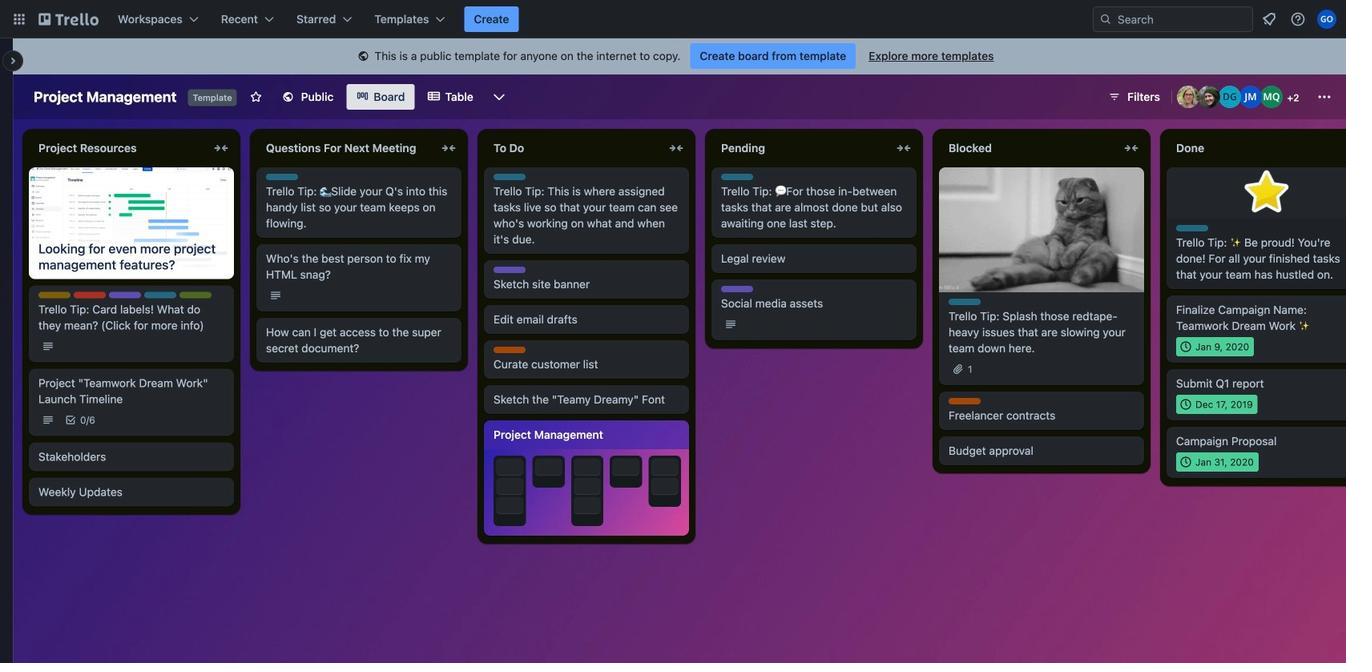 Task type: describe. For each thing, give the bounding box(es) containing it.
back to home image
[[38, 6, 99, 32]]

2 horizontal spatial color: purple, title: "design team" element
[[721, 286, 754, 293]]

0 notifications image
[[1260, 10, 1279, 29]]

Search field
[[1113, 8, 1253, 30]]

customize views image
[[491, 89, 507, 105]]

caity (caity) image
[[1198, 86, 1221, 108]]

color: lime, title: "halp" element
[[180, 292, 212, 299]]

primary element
[[0, 0, 1347, 38]]

star or unstar board image
[[250, 91, 263, 103]]

0 horizontal spatial color: orange, title: "one more step" element
[[494, 347, 526, 354]]

1 collapse list image from the left
[[212, 139, 231, 158]]

devan goldstein (devangoldstein2) image
[[1219, 86, 1242, 108]]

open information menu image
[[1291, 11, 1307, 27]]



Task type: locate. For each thing, give the bounding box(es) containing it.
jordan mirchev (jordan_mirchev) image
[[1240, 86, 1263, 108]]

2 collapse list image from the left
[[895, 139, 914, 158]]

show menu image
[[1317, 89, 1333, 105]]

1 horizontal spatial color: orange, title: "one more step" element
[[949, 398, 981, 405]]

star image
[[1242, 168, 1293, 219]]

color: yellow, title: "copy request" element
[[38, 292, 71, 299]]

color: sky, title: "trello tip" element
[[266, 174, 298, 180], [494, 174, 526, 180], [721, 174, 754, 180], [1177, 225, 1209, 232], [144, 292, 176, 299], [949, 299, 981, 305]]

color: red, title: "priority" element
[[74, 292, 106, 299]]

0 horizontal spatial collapse list image
[[667, 139, 686, 158]]

collapse list image
[[212, 139, 231, 158], [439, 139, 459, 158], [1122, 139, 1142, 158]]

1 horizontal spatial collapse list image
[[439, 139, 459, 158]]

search image
[[1100, 13, 1113, 26]]

0 vertical spatial color: orange, title: "one more step" element
[[494, 347, 526, 354]]

None text field
[[29, 135, 208, 161], [257, 135, 436, 161], [484, 135, 664, 161], [939, 135, 1119, 161], [1167, 135, 1347, 161], [29, 135, 208, 161], [257, 135, 436, 161], [484, 135, 664, 161], [939, 135, 1119, 161], [1167, 135, 1347, 161]]

2 horizontal spatial collapse list image
[[1122, 139, 1142, 158]]

2 collapse list image from the left
[[439, 139, 459, 158]]

gary orlando (garyorlando) image
[[1318, 10, 1337, 29]]

color: orange, title: "one more step" element
[[494, 347, 526, 354], [949, 398, 981, 405]]

0 horizontal spatial color: purple, title: "design team" element
[[109, 292, 141, 299]]

1 collapse list image from the left
[[667, 139, 686, 158]]

melody qiao (melodyqiao) image
[[1261, 86, 1283, 108]]

3 collapse list image from the left
[[1122, 139, 1142, 158]]

collapse list image
[[667, 139, 686, 158], [895, 139, 914, 158]]

1 horizontal spatial color: purple, title: "design team" element
[[494, 267, 526, 273]]

color: purple, title: "design team" element
[[494, 267, 526, 273], [721, 286, 754, 293], [109, 292, 141, 299]]

0 horizontal spatial collapse list image
[[212, 139, 231, 158]]

None text field
[[712, 135, 891, 161]]

1 horizontal spatial collapse list image
[[895, 139, 914, 158]]

sm image
[[356, 49, 372, 65]]

1 vertical spatial color: orange, title: "one more step" element
[[949, 398, 981, 405]]

andrea crawford (andreacrawford8) image
[[1178, 86, 1200, 108]]

Board name text field
[[26, 84, 185, 110]]



Task type: vqa. For each thing, say whether or not it's contained in the screenshot.
report?
no



